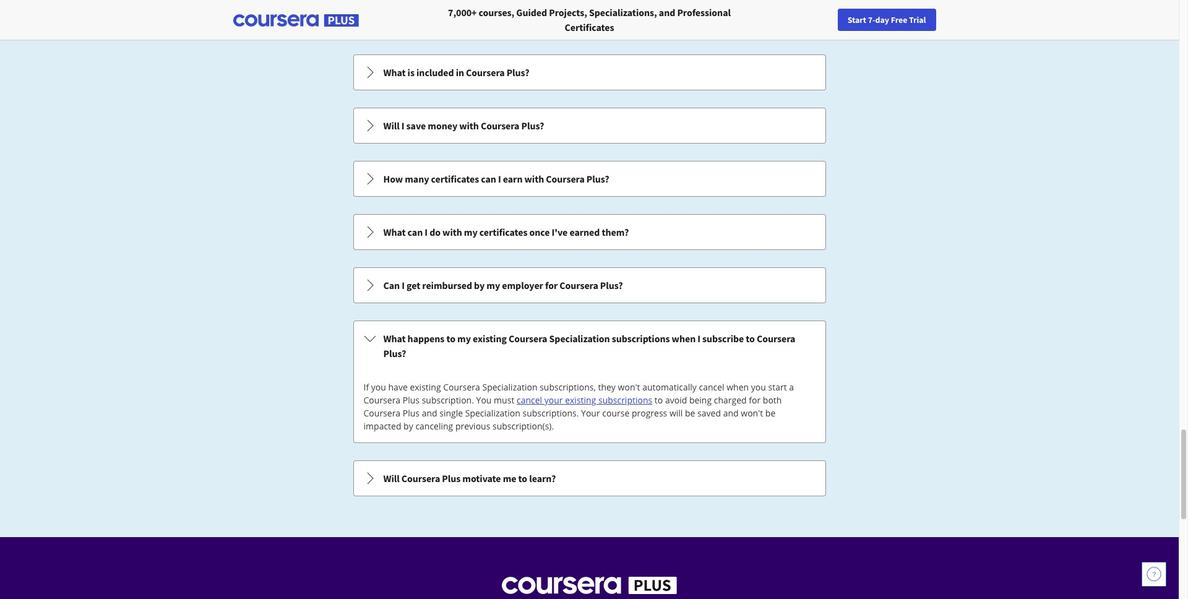 Task type: describe. For each thing, give the bounding box(es) containing it.
single
[[440, 407, 463, 419]]

new
[[915, 14, 931, 25]]

2 horizontal spatial existing
[[565, 394, 596, 406]]

when inside if you have existing coursera specialization subscriptions, they won't automatically cancel when you start a coursera plus subscription. you must
[[727, 381, 749, 393]]

2 horizontal spatial and
[[723, 407, 739, 419]]

get
[[407, 279, 420, 292]]

and inside 7,000+ courses, guided projects, specializations, and professional certificates
[[659, 6, 675, 19]]

in
[[456, 66, 464, 79]]

your
[[581, 407, 600, 419]]

to avoid being charged for both coursera plus and single specialization subscriptions. your course progress will be saved and won't be impacted by canceling previous subscription(s).
[[364, 394, 782, 432]]

have
[[388, 381, 408, 393]]

plus? up earn
[[521, 119, 544, 132]]

i inside what can i do with my certificates once i've earned them? dropdown button
[[425, 226, 428, 238]]

won't inside if you have existing coursera specialization subscriptions, they won't automatically cancel when you start a coursera plus subscription. you must
[[618, 381, 640, 393]]

start
[[848, 14, 867, 25]]

2 be from the left
[[766, 407, 776, 419]]

trial
[[909, 14, 926, 25]]

for inside "to avoid being charged for both coursera plus and single specialization subscriptions. your course progress will be saved and won't be impacted by canceling previous subscription(s)."
[[749, 394, 761, 406]]

what can i do with my certificates once i've earned them? button
[[354, 215, 825, 249]]

plus inside if you have existing coursera specialization subscriptions, they won't automatically cancel when you start a coursera plus subscription. you must
[[403, 394, 420, 406]]

1 be from the left
[[685, 407, 695, 419]]

coursera up subscription.
[[443, 381, 480, 393]]

what happens to my existing coursera specialization subscriptions when i subscribe to coursera plus?
[[383, 332, 796, 360]]

career
[[933, 14, 957, 25]]

find your new career link
[[873, 12, 963, 28]]

1 horizontal spatial coursera plus image
[[502, 577, 677, 594]]

guided
[[516, 6, 547, 19]]

plus inside will coursera plus motivate me to learn? dropdown button
[[442, 472, 461, 485]]

7-
[[868, 14, 876, 25]]

saved
[[698, 407, 721, 419]]

my inside what happens to my existing coursera specialization subscriptions when i subscribe to coursera plus?
[[457, 332, 471, 345]]

automatically
[[643, 381, 697, 393]]

motivate
[[463, 472, 501, 485]]

being
[[689, 394, 712, 406]]

with for certificates
[[443, 226, 462, 238]]

plus? right in on the left top of page
[[507, 66, 529, 79]]

plus? inside what happens to my existing coursera specialization subscriptions when i subscribe to coursera plus?
[[383, 347, 406, 360]]

if you have existing coursera specialization subscriptions, they won't automatically cancel when you start a coursera plus subscription. you must
[[364, 381, 794, 406]]

them?
[[602, 226, 629, 238]]

existing inside what happens to my existing coursera specialization subscriptions when i subscribe to coursera plus?
[[473, 332, 507, 345]]

i've
[[552, 226, 568, 238]]

earned
[[570, 226, 600, 238]]

do
[[430, 226, 441, 238]]

you
[[476, 394, 492, 406]]

coursera down the employer
[[509, 332, 547, 345]]

reimbursed
[[422, 279, 472, 292]]

projects,
[[549, 6, 587, 19]]

7,000+
[[448, 6, 477, 19]]

certificates inside dropdown button
[[480, 226, 528, 238]]

certificates inside dropdown button
[[431, 173, 479, 185]]

with inside how many certificates can i earn with coursera plus? dropdown button
[[525, 173, 544, 185]]

how many certificates can i earn with coursera plus? button
[[354, 162, 825, 196]]

money
[[428, 119, 457, 132]]

subscriptions,
[[540, 381, 596, 393]]

professional
[[677, 6, 731, 19]]

can inside dropdown button
[[481, 173, 496, 185]]

1 vertical spatial subscriptions
[[598, 394, 652, 406]]

many
[[405, 173, 429, 185]]

will for will i save money with coursera plus?
[[383, 119, 400, 132]]

existing inside if you have existing coursera specialization subscriptions, they won't automatically cancel when you start a coursera plus subscription. you must
[[410, 381, 441, 393]]

subscribe
[[703, 332, 744, 345]]

cancel your existing subscriptions link
[[517, 394, 652, 406]]

previous
[[455, 420, 490, 432]]

my for certificates
[[464, 226, 478, 238]]

will coursera plus motivate me to learn?
[[383, 472, 556, 485]]

what can i do with my certificates once i've earned them?
[[383, 226, 629, 238]]



Task type: locate. For each thing, give the bounding box(es) containing it.
a
[[789, 381, 794, 393]]

be right will
[[685, 407, 695, 419]]

to right subscribe
[[746, 332, 755, 345]]

what inside dropdown button
[[383, 66, 406, 79]]

included
[[417, 66, 454, 79]]

cancel up being
[[699, 381, 725, 393]]

specialization up must
[[482, 381, 538, 393]]

employer
[[502, 279, 543, 292]]

1 vertical spatial by
[[404, 420, 413, 432]]

existing
[[473, 332, 507, 345], [410, 381, 441, 393], [565, 394, 596, 406]]

won't
[[618, 381, 640, 393], [741, 407, 763, 419]]

coursera right earn
[[546, 173, 585, 185]]

free
[[891, 14, 908, 25]]

can left earn
[[481, 173, 496, 185]]

for
[[545, 279, 558, 292], [749, 394, 761, 406]]

start 7-day free trial button
[[838, 9, 936, 31]]

existing up your
[[565, 394, 596, 406]]

specialization inside "to avoid being charged for both coursera plus and single specialization subscriptions. your course progress will be saved and won't be impacted by canceling previous subscription(s)."
[[465, 407, 520, 419]]

0 vertical spatial cancel
[[699, 381, 725, 393]]

3 what from the top
[[383, 332, 406, 345]]

your up subscriptions.
[[544, 394, 563, 406]]

0 horizontal spatial you
[[371, 381, 386, 393]]

plus? up what can i do with my certificates once i've earned them? dropdown button at the top of page
[[587, 173, 609, 185]]

1 vertical spatial plus
[[403, 407, 420, 419]]

and left professional
[[659, 6, 675, 19]]

plus? down them?
[[600, 279, 623, 292]]

if
[[364, 381, 369, 393]]

my inside can i get reimbursed by my employer for coursera plus? dropdown button
[[487, 279, 500, 292]]

plus down have
[[403, 394, 420, 406]]

with right money
[[459, 119, 479, 132]]

happens
[[408, 332, 445, 345]]

and up canceling
[[422, 407, 437, 419]]

1 vertical spatial cancel
[[517, 394, 542, 406]]

earn
[[503, 173, 523, 185]]

coursera up start at the right bottom
[[757, 332, 796, 345]]

your right the find
[[897, 14, 913, 25]]

your for find
[[897, 14, 913, 25]]

can
[[383, 279, 400, 292]]

cancel inside if you have existing coursera specialization subscriptions, they won't automatically cancel when you start a coursera plus subscription. you must
[[699, 381, 725, 393]]

you
[[371, 381, 386, 393], [751, 381, 766, 393]]

0 horizontal spatial existing
[[410, 381, 441, 393]]

can i get reimbursed by my employer for coursera plus? button
[[354, 268, 825, 303]]

specialization inside what happens to my existing coursera specialization subscriptions when i subscribe to coursera plus?
[[549, 332, 610, 345]]

coursera
[[466, 66, 505, 79], [481, 119, 520, 132], [546, 173, 585, 185], [560, 279, 598, 292], [509, 332, 547, 345], [757, 332, 796, 345], [443, 381, 480, 393], [364, 394, 401, 406], [364, 407, 401, 419], [402, 472, 440, 485]]

will
[[383, 119, 400, 132], [383, 472, 400, 485]]

i left subscribe
[[698, 332, 701, 345]]

can i get reimbursed by my employer for coursera plus?
[[383, 279, 623, 292]]

what
[[383, 66, 406, 79], [383, 226, 406, 238], [383, 332, 406, 345]]

be
[[685, 407, 695, 419], [766, 407, 776, 419]]

with for plus?
[[459, 119, 479, 132]]

existing up subscription.
[[410, 381, 441, 393]]

1 what from the top
[[383, 66, 406, 79]]

2 vertical spatial existing
[[565, 394, 596, 406]]

with
[[459, 119, 479, 132], [525, 173, 544, 185], [443, 226, 462, 238]]

coursera up impacted
[[364, 407, 401, 419]]

how
[[383, 173, 403, 185]]

when
[[672, 332, 696, 345], [727, 381, 749, 393]]

coursera down earned
[[560, 279, 598, 292]]

what inside dropdown button
[[383, 226, 406, 238]]

0 vertical spatial subscriptions
[[612, 332, 670, 345]]

2 you from the left
[[751, 381, 766, 393]]

will coursera plus motivate me to learn? button
[[354, 461, 825, 496]]

can inside dropdown button
[[408, 226, 423, 238]]

won't right they
[[618, 381, 640, 393]]

1 will from the top
[[383, 119, 400, 132]]

1 horizontal spatial you
[[751, 381, 766, 393]]

my for employer
[[487, 279, 500, 292]]

can
[[481, 173, 496, 185], [408, 226, 423, 238]]

to up progress
[[655, 394, 663, 406]]

what happens to my existing coursera specialization subscriptions when i subscribe to coursera plus? button
[[354, 321, 825, 371]]

2 vertical spatial plus
[[442, 472, 461, 485]]

0 vertical spatial for
[[545, 279, 558, 292]]

1 vertical spatial your
[[544, 394, 563, 406]]

0 vertical spatial certificates
[[431, 173, 479, 185]]

cancel
[[699, 381, 725, 393], [517, 394, 542, 406]]

both
[[763, 394, 782, 406]]

plus left motivate
[[442, 472, 461, 485]]

1 horizontal spatial won't
[[741, 407, 763, 419]]

when up "charged"
[[727, 381, 749, 393]]

1 vertical spatial coursera plus image
[[502, 577, 677, 594]]

with right "do"
[[443, 226, 462, 238]]

None search field
[[170, 8, 467, 32]]

0 horizontal spatial won't
[[618, 381, 640, 393]]

0 horizontal spatial cancel
[[517, 394, 542, 406]]

1 vertical spatial can
[[408, 226, 423, 238]]

canceling
[[416, 420, 453, 432]]

0 vertical spatial will
[[383, 119, 400, 132]]

1 vertical spatial with
[[525, 173, 544, 185]]

what left "do"
[[383, 226, 406, 238]]

by
[[474, 279, 485, 292], [404, 420, 413, 432]]

impacted
[[364, 420, 401, 432]]

progress
[[632, 407, 667, 419]]

1 horizontal spatial existing
[[473, 332, 507, 345]]

0 vertical spatial what
[[383, 66, 406, 79]]

specialization inside if you have existing coursera specialization subscriptions, they won't automatically cancel when you start a coursera plus subscription. you must
[[482, 381, 538, 393]]

cancel up subscriptions.
[[517, 394, 542, 406]]

1 vertical spatial will
[[383, 472, 400, 485]]

for left both
[[749, 394, 761, 406]]

for right the employer
[[545, 279, 558, 292]]

plus? up have
[[383, 347, 406, 360]]

certificates
[[431, 173, 479, 185], [480, 226, 528, 238]]

certificates
[[565, 21, 614, 33]]

1 vertical spatial for
[[749, 394, 761, 406]]

existing down can i get reimbursed by my employer for coursera plus?
[[473, 332, 507, 345]]

i inside "will i save money with coursera plus?" dropdown button
[[402, 119, 404, 132]]

plus
[[403, 394, 420, 406], [403, 407, 420, 419], [442, 472, 461, 485]]

courses,
[[479, 6, 515, 19]]

with inside what can i do with my certificates once i've earned them? dropdown button
[[443, 226, 462, 238]]

0 horizontal spatial when
[[672, 332, 696, 345]]

my inside what can i do with my certificates once i've earned them? dropdown button
[[464, 226, 478, 238]]

what is included in coursera plus?
[[383, 66, 529, 79]]

what for what happens to my existing coursera specialization subscriptions when i subscribe to coursera plus?
[[383, 332, 406, 345]]

help center image
[[1147, 567, 1162, 582]]

1 horizontal spatial be
[[766, 407, 776, 419]]

day
[[876, 14, 889, 25]]

avoid
[[665, 394, 687, 406]]

2 vertical spatial my
[[457, 332, 471, 345]]

charged
[[714, 394, 747, 406]]

will i save money with coursera plus? button
[[354, 108, 825, 143]]

my
[[464, 226, 478, 238], [487, 279, 500, 292], [457, 332, 471, 345]]

coursera plus image
[[233, 14, 359, 27], [502, 577, 677, 594]]

how many certificates can i earn with coursera plus?
[[383, 173, 609, 185]]

to right happens
[[447, 332, 456, 345]]

1 vertical spatial won't
[[741, 407, 763, 419]]

list
[[352, 0, 827, 498]]

1 vertical spatial existing
[[410, 381, 441, 393]]

to right me
[[518, 472, 527, 485]]

1 horizontal spatial can
[[481, 173, 496, 185]]

what for what can i do with my certificates once i've earned them?
[[383, 226, 406, 238]]

by inside dropdown button
[[474, 279, 485, 292]]

i left "do"
[[425, 226, 428, 238]]

0 vertical spatial won't
[[618, 381, 640, 393]]

1 vertical spatial certificates
[[480, 226, 528, 238]]

subscription.
[[422, 394, 474, 406]]

you right if
[[371, 381, 386, 393]]

subscriptions
[[612, 332, 670, 345], [598, 394, 652, 406]]

my right "do"
[[464, 226, 478, 238]]

be down both
[[766, 407, 776, 419]]

i inside how many certificates can i earn with coursera plus? dropdown button
[[498, 173, 501, 185]]

plus inside "to avoid being charged for both coursera plus and single specialization subscriptions. your course progress will be saved and won't be impacted by canceling previous subscription(s)."
[[403, 407, 420, 419]]

what left 'is'
[[383, 66, 406, 79]]

i inside can i get reimbursed by my employer for coursera plus? dropdown button
[[402, 279, 405, 292]]

will
[[670, 407, 683, 419]]

i left save
[[402, 119, 404, 132]]

with inside "will i save money with coursera plus?" dropdown button
[[459, 119, 479, 132]]

1 you from the left
[[371, 381, 386, 393]]

for inside dropdown button
[[545, 279, 558, 292]]

learn?
[[529, 472, 556, 485]]

0 horizontal spatial be
[[685, 407, 695, 419]]

plus up canceling
[[403, 407, 420, 419]]

plus?
[[507, 66, 529, 79], [521, 119, 544, 132], [587, 173, 609, 185], [600, 279, 623, 292], [383, 347, 406, 360]]

subscriptions up automatically
[[612, 332, 670, 345]]

will left save
[[383, 119, 400, 132]]

1 horizontal spatial and
[[659, 6, 675, 19]]

by inside "to avoid being charged for both coursera plus and single specialization subscriptions. your course progress will be saved and won't be impacted by canceling previous subscription(s)."
[[404, 420, 413, 432]]

can left "do"
[[408, 226, 423, 238]]

1 horizontal spatial when
[[727, 381, 749, 393]]

by left canceling
[[404, 420, 413, 432]]

0 horizontal spatial for
[[545, 279, 558, 292]]

will down impacted
[[383, 472, 400, 485]]

0 horizontal spatial and
[[422, 407, 437, 419]]

0 vertical spatial can
[[481, 173, 496, 185]]

0 horizontal spatial coursera plus image
[[233, 14, 359, 27]]

to inside "to avoid being charged for both coursera plus and single specialization subscriptions. your course progress will be saved and won't be impacted by canceling previous subscription(s)."
[[655, 394, 663, 406]]

coursera down if
[[364, 394, 401, 406]]

coursera up how many certificates can i earn with coursera plus?
[[481, 119, 520, 132]]

7,000+ courses, guided projects, specializations, and professional certificates
[[448, 6, 731, 33]]

and down "charged"
[[723, 407, 739, 419]]

is
[[408, 66, 415, 79]]

0 horizontal spatial can
[[408, 226, 423, 238]]

you up both
[[751, 381, 766, 393]]

1 horizontal spatial by
[[474, 279, 485, 292]]

cancel your existing subscriptions
[[517, 394, 652, 406]]

what inside what happens to my existing coursera specialization subscriptions when i subscribe to coursera plus?
[[383, 332, 406, 345]]

1 horizontal spatial cancel
[[699, 381, 725, 393]]

will i save money with coursera plus?
[[383, 119, 544, 132]]

won't inside "to avoid being charged for both coursera plus and single specialization subscriptions. your course progress will be saved and won't be impacted by canceling previous subscription(s)."
[[741, 407, 763, 419]]

by right reimbursed
[[474, 279, 485, 292]]

1 vertical spatial when
[[727, 381, 749, 393]]

i
[[402, 119, 404, 132], [498, 173, 501, 185], [425, 226, 428, 238], [402, 279, 405, 292], [698, 332, 701, 345]]

won't down both
[[741, 407, 763, 419]]

i inside what happens to my existing coursera specialization subscriptions when i subscribe to coursera plus?
[[698, 332, 701, 345]]

1 vertical spatial what
[[383, 226, 406, 238]]

my left the employer
[[487, 279, 500, 292]]

specialization down the you
[[465, 407, 520, 419]]

will for will coursera plus motivate me to learn?
[[383, 472, 400, 485]]

i left earn
[[498, 173, 501, 185]]

coursera inside "to avoid being charged for both coursera plus and single specialization subscriptions. your course progress will be saved and won't be impacted by canceling previous subscription(s)."
[[364, 407, 401, 419]]

2 vertical spatial with
[[443, 226, 462, 238]]

2 vertical spatial what
[[383, 332, 406, 345]]

2 vertical spatial specialization
[[465, 407, 520, 419]]

save
[[406, 119, 426, 132]]

list containing what is included in coursera plus?
[[352, 0, 827, 498]]

to inside dropdown button
[[518, 472, 527, 485]]

coursera right in on the left top of page
[[466, 66, 505, 79]]

1 horizontal spatial for
[[749, 394, 761, 406]]

0 vertical spatial by
[[474, 279, 485, 292]]

2 what from the top
[[383, 226, 406, 238]]

certificates right many on the left top
[[431, 173, 479, 185]]

0 vertical spatial specialization
[[549, 332, 610, 345]]

1 vertical spatial my
[[487, 279, 500, 292]]

what left happens
[[383, 332, 406, 345]]

0 horizontal spatial by
[[404, 420, 413, 432]]

when inside what happens to my existing coursera specialization subscriptions when i subscribe to coursera plus?
[[672, 332, 696, 345]]

start 7-day free trial
[[848, 14, 926, 25]]

my right happens
[[457, 332, 471, 345]]

specializations,
[[589, 6, 657, 19]]

find your new career
[[879, 14, 957, 25]]

0 vertical spatial existing
[[473, 332, 507, 345]]

0 vertical spatial with
[[459, 119, 479, 132]]

must
[[494, 394, 515, 406]]

certificates left once
[[480, 226, 528, 238]]

coursera down canceling
[[402, 472, 440, 485]]

0 horizontal spatial your
[[544, 394, 563, 406]]

0 vertical spatial coursera plus image
[[233, 14, 359, 27]]

0 vertical spatial my
[[464, 226, 478, 238]]

find
[[879, 14, 895, 25]]

i left get
[[402, 279, 405, 292]]

subscriptions.
[[523, 407, 579, 419]]

me
[[503, 472, 516, 485]]

when left subscribe
[[672, 332, 696, 345]]

your
[[897, 14, 913, 25], [544, 394, 563, 406]]

0 vertical spatial when
[[672, 332, 696, 345]]

0 vertical spatial plus
[[403, 394, 420, 406]]

2 will from the top
[[383, 472, 400, 485]]

1 vertical spatial specialization
[[482, 381, 538, 393]]

1 horizontal spatial your
[[897, 14, 913, 25]]

what for what is included in coursera plus?
[[383, 66, 406, 79]]

subscription(s).
[[493, 420, 554, 432]]

subscriptions inside what happens to my existing coursera specialization subscriptions when i subscribe to coursera plus?
[[612, 332, 670, 345]]

your for cancel
[[544, 394, 563, 406]]

they
[[598, 381, 616, 393]]

subscriptions up course at the right bottom of the page
[[598, 394, 652, 406]]

start
[[768, 381, 787, 393]]

to
[[447, 332, 456, 345], [746, 332, 755, 345], [655, 394, 663, 406], [518, 472, 527, 485]]

once
[[529, 226, 550, 238]]

course
[[602, 407, 630, 419]]

what is included in coursera plus? button
[[354, 55, 825, 90]]

specialization
[[549, 332, 610, 345], [482, 381, 538, 393], [465, 407, 520, 419]]

with right earn
[[525, 173, 544, 185]]

0 vertical spatial your
[[897, 14, 913, 25]]

specialization up subscriptions,
[[549, 332, 610, 345]]



Task type: vqa. For each thing, say whether or not it's contained in the screenshot.
third What from the top of the page
yes



